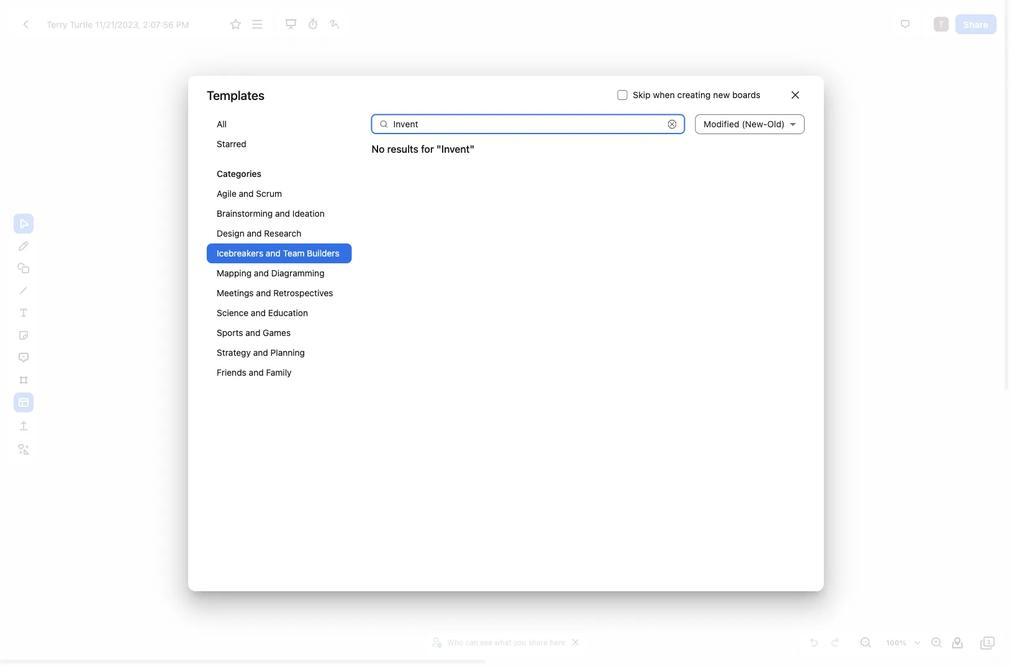 Task type: vqa. For each thing, say whether or not it's contained in the screenshot.
what
yes



Task type: describe. For each thing, give the bounding box(es) containing it.
education
[[268, 308, 308, 318]]

see
[[480, 638, 493, 647]]

categories element
[[207, 114, 352, 395]]

strategy and planning
[[217, 348, 305, 358]]

for
[[421, 143, 434, 155]]

comment panel image
[[898, 17, 913, 32]]

and for icebreakers
[[266, 248, 281, 258]]

meetings
[[217, 288, 254, 298]]

here
[[550, 638, 566, 647]]

results
[[387, 143, 419, 155]]

100
[[887, 639, 900, 647]]

share
[[529, 638, 548, 647]]

and for brainstorming
[[275, 208, 290, 219]]

mapping and diagramming
[[217, 268, 325, 278]]

100 %
[[887, 639, 907, 647]]

agile
[[217, 189, 237, 199]]

star this whiteboard image
[[228, 17, 243, 32]]

modified (new-old)
[[704, 119, 785, 129]]

new
[[714, 90, 730, 100]]

scrum
[[256, 189, 282, 199]]

diagramming
[[271, 268, 325, 278]]

who can see what you share here
[[447, 638, 566, 647]]

present image
[[284, 17, 299, 32]]

icebreakers and team builders
[[217, 248, 340, 258]]

when
[[653, 90, 675, 100]]

who can see what you share here button
[[430, 633, 569, 652]]

no
[[372, 143, 385, 155]]

zoom in image
[[929, 636, 944, 650]]

more tools image
[[16, 442, 31, 457]]

builders
[[307, 248, 340, 258]]

and for agile
[[239, 189, 254, 199]]

more options image
[[250, 17, 265, 32]]

and for meetings
[[256, 288, 271, 298]]

upload pdfs and images image
[[16, 419, 31, 434]]

no results for "invent"
[[372, 143, 475, 155]]

templates image
[[16, 395, 31, 410]]

starred
[[217, 139, 247, 149]]

no results for "invent" status
[[372, 142, 475, 157]]

games
[[263, 328, 291, 338]]

skip when creating new boards
[[633, 90, 761, 100]]

share
[[964, 19, 989, 29]]

team
[[283, 248, 305, 258]]

and for science
[[251, 308, 266, 318]]

family
[[266, 367, 292, 378]]

friends and family
[[217, 367, 292, 378]]

%
[[900, 639, 907, 647]]

modified
[[704, 119, 740, 129]]

and for mapping
[[254, 268, 269, 278]]

strategy
[[217, 348, 251, 358]]

ideation
[[293, 208, 325, 219]]

laser image
[[327, 17, 342, 32]]

science
[[217, 308, 249, 318]]



Task type: locate. For each thing, give the bounding box(es) containing it.
timer image
[[306, 17, 320, 32]]

and down brainstorming
[[247, 228, 262, 239]]

brainstorming and ideation
[[217, 208, 325, 219]]

zoom out image
[[859, 636, 873, 650]]

and up sports and games
[[251, 308, 266, 318]]

Search Templates in Icebreakers and Team Builders text field
[[394, 114, 663, 134]]

modified (new-old) button
[[695, 104, 805, 144]]

and
[[239, 189, 254, 199], [275, 208, 290, 219], [247, 228, 262, 239], [266, 248, 281, 258], [254, 268, 269, 278], [256, 288, 271, 298], [251, 308, 266, 318], [246, 328, 261, 338], [253, 348, 268, 358], [249, 367, 264, 378]]

and up science and education
[[256, 288, 271, 298]]

"invent"
[[437, 143, 475, 155]]

mapping
[[217, 268, 252, 278]]

and down strategy and planning
[[249, 367, 264, 378]]

and for strategy
[[253, 348, 268, 358]]

skip
[[633, 90, 651, 100]]

design
[[217, 228, 245, 239]]

retrospectives
[[273, 288, 333, 298]]

and up mapping and diagramming at left top
[[266, 248, 281, 258]]

friends
[[217, 367, 247, 378]]

what
[[495, 638, 512, 647]]

and up research
[[275, 208, 290, 219]]

can
[[466, 638, 478, 647]]

Document name text field
[[37, 14, 224, 34]]

sports
[[217, 328, 243, 338]]

and for sports
[[246, 328, 261, 338]]

boards
[[733, 90, 761, 100]]

creating
[[678, 90, 711, 100]]

you
[[514, 638, 527, 647]]

old)
[[768, 119, 785, 129]]

who
[[447, 638, 463, 647]]

icebreakers
[[217, 248, 264, 258]]

and for friends
[[249, 367, 264, 378]]

meetings and retrospectives
[[217, 288, 333, 298]]

share button
[[956, 14, 997, 34]]

all
[[217, 119, 227, 129]]

brainstorming
[[217, 208, 273, 219]]

dashboard image
[[18, 17, 33, 32]]

categories
[[217, 169, 262, 179]]

research
[[264, 228, 302, 239]]

and for design
[[247, 228, 262, 239]]

pages image
[[981, 636, 996, 650]]

agile and scrum
[[217, 189, 282, 199]]

and up the meetings and retrospectives
[[254, 268, 269, 278]]

design and research
[[217, 228, 302, 239]]

(new-
[[742, 119, 768, 129]]

and up strategy and planning
[[246, 328, 261, 338]]

sports and games
[[217, 328, 291, 338]]

and up 'friends and family'
[[253, 348, 268, 358]]

planning
[[271, 348, 305, 358]]

templates
[[207, 88, 265, 102]]

and right agile
[[239, 189, 254, 199]]

science and education
[[217, 308, 308, 318]]



